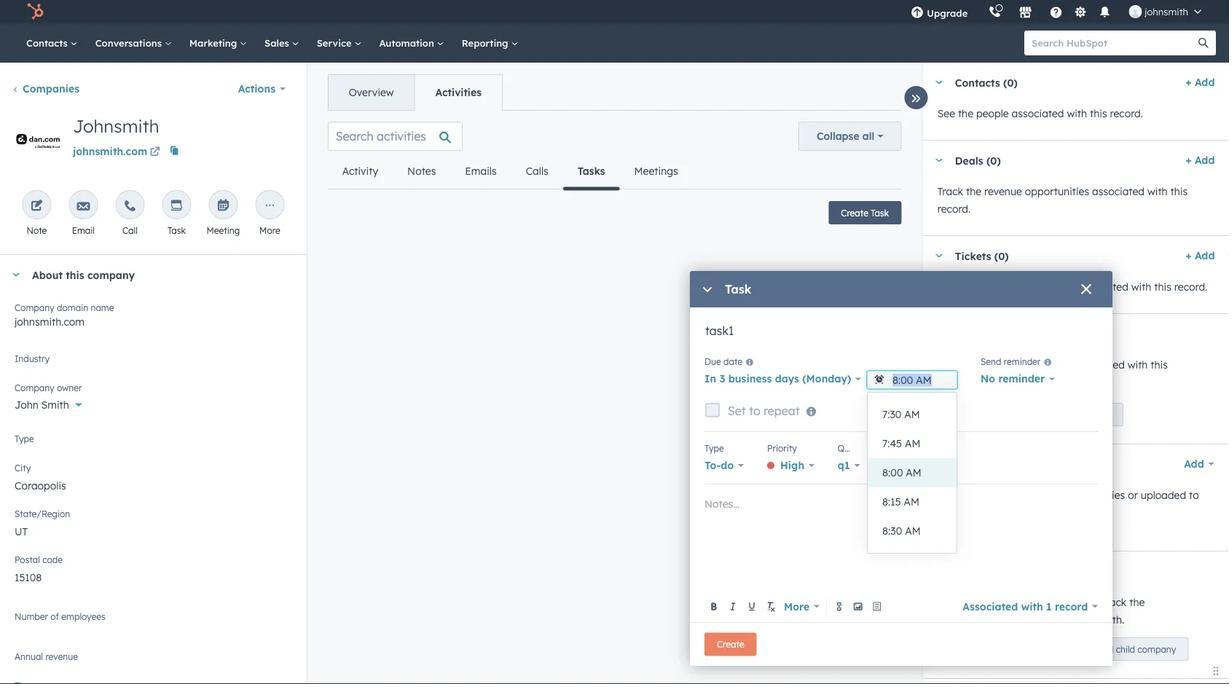 Task type: vqa. For each thing, say whether or not it's contained in the screenshot.


Task type: describe. For each thing, give the bounding box(es) containing it.
set up payments link
[[1029, 403, 1124, 426]]

contacts for contacts
[[26, 37, 71, 49]]

(0) for deals (0)
[[987, 154, 1001, 167]]

(0) for tickets (0)
[[995, 250, 1009, 262]]

high button
[[768, 456, 815, 476]]

Annual revenue text field
[[15, 649, 292, 672]]

record
[[1056, 600, 1089, 613]]

+ for track the revenue opportunities associated with this record.
[[1186, 154, 1192, 167]]

number
[[15, 611, 48, 622]]

parent
[[969, 596, 1001, 609]]

hubspot link
[[17, 3, 55, 20]]

add child company button
[[1085, 638, 1189, 661]]

am for 8:30 am
[[906, 525, 921, 538]]

add inside "add a parent or child company to track the organizational structure for johnsmith."
[[938, 596, 957, 609]]

activities button
[[414, 75, 502, 110]]

am for 8:00 am
[[906, 467, 922, 479]]

+ for track the customer requests associated with this record.
[[1186, 249, 1192, 262]]

activity
[[342, 165, 378, 178]]

deals (0)
[[955, 154, 1001, 167]]

more inside popup button
[[784, 600, 810, 613]]

hubspot image
[[26, 3, 44, 20]]

automation
[[379, 37, 437, 49]]

send reminder
[[981, 356, 1041, 367]]

this inside dropdown button
[[66, 268, 84, 281]]

City text field
[[15, 471, 292, 500]]

add a parent or child company to track the organizational structure for johnsmith.
[[938, 596, 1145, 627]]

state/region
[[15, 508, 70, 519]]

activities
[[436, 86, 482, 99]]

navigation containing overview
[[328, 74, 503, 111]]

HH:MM text field
[[868, 371, 958, 389]]

the inside "add a parent or child company to track the organizational structure for johnsmith."
[[1130, 596, 1145, 609]]

help image
[[1050, 7, 1063, 20]]

this inside collect and track payments associated with this company using hubspot payments.
[[1151, 359, 1168, 371]]

company for company owner
[[15, 382, 54, 393]]

overview
[[349, 86, 394, 99]]

about this company
[[32, 268, 135, 281]]

7:30 am
[[883, 408, 921, 421]]

menu containing johnsmith
[[901, 0, 1212, 23]]

due date
[[705, 356, 743, 367]]

or inside "see the files attached to your activities or uploaded to this record."
[[1128, 489, 1138, 502]]

Search activities search field
[[328, 122, 463, 151]]

create task button
[[829, 201, 902, 225]]

sales link
[[256, 23, 308, 63]]

company inside "add a parent or child company to track the organizational structure for johnsmith."
[[1042, 596, 1087, 609]]

tasks
[[578, 165, 606, 178]]

list box containing 7:30 am
[[868, 371, 957, 575]]

record. inside "track the revenue opportunities associated with this record."
[[938, 203, 971, 215]]

create button
[[705, 633, 757, 656]]

reporting link
[[453, 23, 527, 63]]

company inside collect and track payments associated with this company using hubspot payments.
[[938, 376, 983, 389]]

7:30 am button
[[868, 400, 957, 429]]

john for company owner
[[15, 399, 38, 412]]

associated with 1 record button
[[963, 597, 1099, 617]]

q1
[[838, 459, 850, 472]]

edit button
[[12, 115, 64, 173]]

people
[[976, 107, 1009, 120]]

john smith for assigned
[[884, 459, 942, 472]]

email
[[72, 225, 95, 236]]

0 horizontal spatial revenue
[[45, 651, 78, 662]]

hubspot
[[1014, 376, 1057, 389]]

calling icon image
[[989, 6, 1002, 19]]

payments inside "link"
[[1070, 409, 1111, 420]]

(0) for contacts (0)
[[1004, 76, 1018, 89]]

meeting
[[207, 225, 240, 236]]

track the customer requests associated with this record.
[[938, 281, 1208, 293]]

johnsmith.com link
[[73, 140, 163, 161]]

company owner
[[15, 382, 82, 393]]

days
[[775, 373, 800, 385]]

add inside popup button
[[1184, 458, 1205, 471]]

to inside "add a parent or child company to track the organizational structure for johnsmith."
[[1090, 596, 1099, 609]]

to-
[[705, 459, 721, 472]]

of
[[51, 611, 59, 622]]

john smith button for owner
[[15, 391, 292, 415]]

task inside the create task "button"
[[871, 207, 890, 218]]

collapse all
[[817, 130, 875, 143]]

postal code
[[15, 554, 63, 565]]

to right "uploaded"
[[1189, 489, 1199, 502]]

john smith image
[[1129, 5, 1143, 18]]

+ add button for see the people associated with this record.
[[1186, 74, 1215, 91]]

1 vertical spatial task
[[168, 225, 186, 236]]

set for set to repeat
[[728, 404, 746, 418]]

see for see the files attached to your activities or uploaded to this record.
[[938, 489, 955, 502]]

tickets (0)
[[955, 250, 1009, 262]]

related companies button
[[923, 552, 1215, 591]]

associated with 1 record
[[963, 600, 1089, 613]]

add inside button
[[1097, 644, 1114, 655]]

8:00 am
[[883, 467, 922, 479]]

johnsmith
[[1145, 5, 1189, 17]]

Postal code text field
[[15, 563, 292, 592]]

call
[[122, 225, 138, 236]]

service
[[317, 37, 355, 49]]

a
[[960, 596, 966, 609]]

to right assigned
[[924, 443, 932, 454]]

johnsmith button
[[1121, 0, 1211, 23]]

to-do
[[705, 459, 734, 472]]

annual
[[15, 651, 43, 662]]

minimize dialog image
[[702, 284, 714, 296]]

owner
[[57, 382, 82, 393]]

tickets (0) button
[[923, 236, 1180, 276]]

0 horizontal spatial more
[[260, 225, 280, 236]]

8:15
[[883, 496, 902, 508]]

in 3 business days (monday) button
[[705, 369, 862, 389]]

8:00 am button
[[868, 459, 957, 488]]

notifications button
[[1093, 0, 1118, 23]]

close dialog image
[[1081, 284, 1093, 296]]

create task
[[841, 207, 890, 218]]

1
[[1047, 600, 1052, 613]]

all
[[863, 130, 875, 143]]

note image
[[30, 200, 43, 213]]

associated for requests
[[1076, 281, 1129, 293]]

attachments button
[[923, 445, 1169, 484]]

to left repeat
[[750, 404, 761, 418]]

+ add button for track the customer requests associated with this record.
[[1186, 247, 1215, 265]]

johnsmith.
[[1072, 614, 1125, 627]]

companies inside related companies dropdown button
[[997, 565, 1054, 578]]

7:45 am
[[883, 437, 921, 450]]

2 link opens in a new window image from the top
[[150, 148, 160, 158]]

am for 7:45 am
[[905, 437, 921, 450]]

see for see the people associated with this record.
[[938, 107, 955, 120]]

attachments
[[955, 458, 1020, 471]]

company inside button
[[1138, 644, 1176, 655]]

child inside "add a parent or child company to track the organizational structure for johnsmith."
[[1016, 596, 1039, 609]]

0 vertical spatial johnsmith.com
[[73, 145, 147, 158]]

0 horizontal spatial type
[[15, 433, 34, 444]]

more image
[[263, 200, 277, 213]]

attached
[[999, 489, 1042, 502]]

associated down contacts (0) dropdown button
[[1012, 107, 1064, 120]]

0 vertical spatial companies
[[23, 82, 80, 95]]

create for create task
[[841, 207, 869, 218]]

calls
[[526, 165, 549, 178]]

child inside button
[[1116, 644, 1135, 655]]

business
[[729, 373, 772, 385]]

meeting image
[[217, 200, 230, 213]]

in 3 business days (monday)
[[705, 373, 852, 385]]

associated
[[963, 600, 1019, 613]]

deals
[[955, 154, 984, 167]]

add button
[[1175, 450, 1215, 479]]

overview button
[[329, 75, 414, 110]]

create for create
[[717, 639, 745, 650]]

1 link opens in a new window image from the top
[[150, 144, 160, 161]]

search button
[[1192, 31, 1217, 55]]

do
[[721, 459, 734, 472]]

for
[[1055, 614, 1069, 627]]

Title text field
[[705, 322, 1099, 351]]



Task type: locate. For each thing, give the bounding box(es) containing it.
with
[[1067, 107, 1087, 120], [1148, 185, 1168, 198], [1132, 281, 1152, 293], [1128, 359, 1148, 371], [1022, 600, 1044, 613]]

0 vertical spatial + add button
[[1186, 74, 1215, 91]]

0 vertical spatial track
[[994, 359, 1019, 371]]

files
[[976, 489, 996, 502]]

1 vertical spatial company
[[15, 382, 54, 393]]

or inside "add a parent or child company to track the organizational structure for johnsmith."
[[1004, 596, 1014, 609]]

or right activities
[[1128, 489, 1138, 502]]

am right '8:30'
[[906, 525, 921, 538]]

am right 8:00
[[906, 467, 922, 479]]

1 vertical spatial + add button
[[1186, 152, 1215, 169]]

1 vertical spatial john smith button
[[884, 456, 952, 476]]

1 horizontal spatial child
[[1116, 644, 1135, 655]]

0 vertical spatial caret image
[[935, 159, 944, 162]]

associated inside collect and track payments associated with this company using hubspot payments.
[[1073, 359, 1125, 371]]

sales
[[265, 37, 292, 49]]

type up to- at bottom right
[[705, 443, 724, 454]]

track down 'tickets' at the top of page
[[938, 281, 963, 293]]

contacts (0) button
[[923, 63, 1180, 102]]

john for assigned to
[[884, 459, 909, 472]]

smith down assigned to
[[912, 459, 942, 472]]

company domain name johnsmith.com
[[15, 302, 114, 328]]

the left 'people'
[[958, 107, 974, 120]]

the for files
[[958, 489, 974, 502]]

the for revenue
[[966, 185, 982, 198]]

+ add
[[1186, 76, 1215, 89], [1186, 154, 1215, 167], [1186, 249, 1215, 262]]

calls button
[[511, 154, 563, 189]]

the up the add child company button
[[1130, 596, 1145, 609]]

Search HubSpot search field
[[1025, 31, 1204, 55]]

1 vertical spatial (0)
[[987, 154, 1001, 167]]

collect and track payments associated with this company using hubspot payments.
[[938, 359, 1168, 389]]

0 vertical spatial john smith button
[[15, 391, 292, 415]]

associated for opportunities
[[1092, 185, 1145, 198]]

1 vertical spatial see
[[938, 489, 955, 502]]

+ add for see the people associated with this record.
[[1186, 76, 1215, 89]]

reminder up no reminder popup button
[[1004, 356, 1041, 367]]

1 horizontal spatial payments
[[1070, 409, 1111, 420]]

payments up hubspot
[[1022, 359, 1070, 371]]

contacts (0)
[[955, 76, 1018, 89]]

number of employees
[[15, 611, 106, 622]]

smith
[[41, 399, 69, 412], [912, 459, 942, 472]]

State/Region text field
[[15, 517, 292, 546]]

caret image
[[935, 159, 944, 162], [935, 254, 944, 258], [12, 273, 20, 277]]

link opens in a new window image
[[150, 144, 160, 161], [150, 148, 160, 158]]

companies up the associated with 1 record
[[997, 565, 1054, 578]]

company for company domain name johnsmith.com
[[15, 302, 54, 313]]

(0) right the deals
[[987, 154, 1001, 167]]

associated for payments
[[1073, 359, 1125, 371]]

1 horizontal spatial type
[[705, 443, 724, 454]]

1 horizontal spatial create
[[841, 207, 869, 218]]

collapse all button
[[799, 122, 902, 151]]

am right '7:30'
[[905, 408, 921, 421]]

tickets
[[955, 250, 991, 262]]

1 vertical spatial create
[[717, 639, 745, 650]]

2 vertical spatial (0)
[[995, 250, 1009, 262]]

company inside dropdown button
[[87, 268, 135, 281]]

emails
[[465, 165, 497, 178]]

caret image inside tickets (0) "dropdown button"
[[935, 254, 944, 258]]

your
[[1058, 489, 1079, 502]]

2 horizontal spatial task
[[871, 207, 890, 218]]

automation link
[[371, 23, 453, 63]]

0 vertical spatial company
[[15, 302, 54, 313]]

am right 8:15
[[904, 496, 920, 508]]

1 navigation from the top
[[328, 74, 503, 111]]

the left the files
[[958, 489, 974, 502]]

the down 'deals (0)'
[[966, 185, 982, 198]]

am
[[905, 408, 921, 421], [905, 437, 921, 450], [906, 467, 922, 479], [904, 496, 920, 508], [906, 525, 921, 538]]

set up payments
[[1041, 409, 1111, 420]]

task image
[[170, 200, 183, 213]]

1 horizontal spatial contacts
[[955, 76, 1000, 89]]

1 + add from the top
[[1186, 76, 1215, 89]]

track for track the revenue opportunities associated with this record.
[[938, 185, 963, 198]]

0 horizontal spatial create
[[717, 639, 745, 650]]

0 horizontal spatial smith
[[41, 399, 69, 412]]

upgrade image
[[911, 7, 925, 20]]

city
[[15, 463, 31, 473]]

list box
[[868, 371, 957, 575]]

0 vertical spatial contacts
[[26, 37, 71, 49]]

(0) inside deals (0) dropdown button
[[987, 154, 1001, 167]]

caret image inside deals (0) dropdown button
[[935, 159, 944, 162]]

+ for see the people associated with this record.
[[1186, 76, 1192, 89]]

associated right opportunities
[[1092, 185, 1145, 198]]

1 + from the top
[[1186, 76, 1192, 89]]

(0) up 'people'
[[1004, 76, 1018, 89]]

1 vertical spatial john smith
[[884, 459, 942, 472]]

0 vertical spatial smith
[[41, 399, 69, 412]]

uploaded
[[1141, 489, 1187, 502]]

to up johnsmith.
[[1090, 596, 1099, 609]]

1 vertical spatial companies
[[997, 565, 1054, 578]]

settings image
[[1074, 6, 1088, 19]]

0 horizontal spatial task
[[168, 225, 186, 236]]

1 see from the top
[[938, 107, 955, 120]]

contacts down hubspot 'link'
[[26, 37, 71, 49]]

see inside "see the files attached to your activities or uploaded to this record."
[[938, 489, 955, 502]]

revenue inside "track the revenue opportunities associated with this record."
[[985, 185, 1022, 198]]

1 vertical spatial navigation
[[328, 154, 693, 191]]

1 + add button from the top
[[1186, 74, 1215, 91]]

2 + from the top
[[1186, 154, 1192, 167]]

0 vertical spatial task
[[871, 207, 890, 218]]

1 horizontal spatial john smith
[[884, 459, 942, 472]]

john smith
[[15, 399, 69, 412], [884, 459, 942, 472]]

calling icon button
[[983, 2, 1008, 21]]

set left up at the right of the page
[[1041, 409, 1055, 420]]

email image
[[77, 200, 90, 213]]

1 vertical spatial payments
[[1070, 409, 1111, 420]]

this
[[1090, 107, 1107, 120], [1171, 185, 1188, 198], [66, 268, 84, 281], [1155, 281, 1172, 293], [1151, 359, 1168, 371], [938, 507, 955, 519]]

caret image left about
[[12, 273, 20, 277]]

1 vertical spatial revenue
[[45, 651, 78, 662]]

reminder for send reminder
[[1004, 356, 1041, 367]]

track inside collect and track payments associated with this company using hubspot payments.
[[994, 359, 1019, 371]]

0 horizontal spatial child
[[1016, 596, 1039, 609]]

johnsmith
[[73, 115, 159, 137]]

1 horizontal spatial set
[[1041, 409, 1055, 420]]

caret image
[[935, 81, 944, 84]]

+ add button for track the revenue opportunities associated with this record.
[[1186, 152, 1215, 169]]

john smith down company owner
[[15, 399, 69, 412]]

0 vertical spatial more
[[260, 225, 280, 236]]

payments.
[[1059, 376, 1110, 389]]

reporting
[[462, 37, 511, 49]]

1 horizontal spatial or
[[1128, 489, 1138, 502]]

(monday)
[[803, 373, 852, 385]]

child down johnsmith.
[[1116, 644, 1135, 655]]

company inside company domain name johnsmith.com
[[15, 302, 54, 313]]

this inside "see the files attached to your activities or uploaded to this record."
[[938, 507, 955, 519]]

0 horizontal spatial payments
[[1022, 359, 1070, 371]]

no
[[981, 373, 996, 385]]

record. inside "see the files attached to your activities or uploaded to this record."
[[958, 507, 991, 519]]

marketing
[[189, 37, 240, 49]]

assigned to
[[884, 443, 932, 454]]

1 track from the top
[[938, 185, 963, 198]]

3 + from the top
[[1186, 249, 1192, 262]]

0 vertical spatial john
[[15, 399, 38, 412]]

payments inside collect and track payments associated with this company using hubspot payments.
[[1022, 359, 1070, 371]]

with for requests
[[1132, 281, 1152, 293]]

2 navigation from the top
[[328, 154, 693, 191]]

contacts for contacts (0)
[[955, 76, 1000, 89]]

queue
[[838, 443, 865, 454]]

am right 7:45
[[905, 437, 921, 450]]

requests
[[1032, 281, 1073, 293]]

(0) inside tickets (0) "dropdown button"
[[995, 250, 1009, 262]]

0 horizontal spatial set
[[728, 404, 746, 418]]

to left the 'your'
[[1045, 489, 1055, 502]]

2 see from the top
[[938, 489, 955, 502]]

1 horizontal spatial revenue
[[985, 185, 1022, 198]]

name
[[91, 302, 114, 313]]

am for 7:30 am
[[905, 408, 921, 421]]

0 vertical spatial see
[[938, 107, 955, 120]]

1 horizontal spatial smith
[[912, 459, 942, 472]]

2 vertical spatial task
[[725, 282, 752, 297]]

john smith button for to
[[884, 456, 952, 476]]

child up structure
[[1016, 596, 1039, 609]]

payments right up at the right of the page
[[1070, 409, 1111, 420]]

0 vertical spatial +
[[1186, 76, 1192, 89]]

marketing link
[[181, 23, 256, 63]]

type
[[15, 433, 34, 444], [705, 443, 724, 454]]

0 vertical spatial or
[[1128, 489, 1138, 502]]

0 vertical spatial reminder
[[1004, 356, 1041, 367]]

conversations link
[[87, 23, 181, 63]]

menu item
[[979, 0, 981, 23]]

8:15 am button
[[868, 488, 957, 517]]

1 vertical spatial john
[[884, 459, 909, 472]]

1 vertical spatial smith
[[912, 459, 942, 472]]

(0) right 'tickets' at the top of page
[[995, 250, 1009, 262]]

date
[[724, 356, 743, 367]]

1 vertical spatial child
[[1116, 644, 1135, 655]]

track the revenue opportunities associated with this record.
[[938, 185, 1188, 215]]

track inside "track the revenue opportunities associated with this record."
[[938, 185, 963, 198]]

with inside "track the revenue opportunities associated with this record."
[[1148, 185, 1168, 198]]

caret image inside about this company dropdown button
[[12, 273, 20, 277]]

0 vertical spatial john smith
[[15, 399, 69, 412]]

set down business
[[728, 404, 746, 418]]

see
[[938, 107, 955, 120], [938, 489, 955, 502]]

caret image for about this company
[[12, 273, 20, 277]]

deals (0) button
[[923, 141, 1180, 180]]

notifications image
[[1099, 7, 1112, 20]]

caret image left 'tickets' at the top of page
[[935, 254, 944, 258]]

reminder inside popup button
[[999, 373, 1045, 385]]

search image
[[1199, 38, 1209, 48]]

john down assigned
[[884, 459, 909, 472]]

track inside "add a parent or child company to track the organizational structure for johnsmith."
[[1102, 596, 1127, 609]]

0 horizontal spatial john smith button
[[15, 391, 292, 415]]

collect
[[938, 359, 970, 371]]

1 vertical spatial or
[[1004, 596, 1014, 609]]

set for set up payments
[[1041, 409, 1055, 420]]

reminder for no reminder
[[999, 373, 1045, 385]]

john smith for company
[[15, 399, 69, 412]]

assigned
[[884, 443, 921, 454]]

see left the files
[[938, 489, 955, 502]]

activities
[[1082, 489, 1125, 502]]

+ add for track the revenue opportunities associated with this record.
[[1186, 154, 1215, 167]]

no reminder
[[981, 373, 1045, 385]]

am for 8:15 am
[[904, 496, 920, 508]]

company
[[87, 268, 135, 281], [938, 376, 983, 389], [1042, 596, 1087, 609], [1138, 644, 1176, 655]]

tasks button
[[563, 154, 620, 191]]

the for customer
[[966, 281, 982, 293]]

johnsmith.com inside company domain name johnsmith.com
[[15, 316, 85, 328]]

0 horizontal spatial john
[[15, 399, 38, 412]]

1 vertical spatial +
[[1186, 154, 1192, 167]]

2 vertical spatial +
[[1186, 249, 1192, 262]]

with inside collect and track payments associated with this company using hubspot payments.
[[1128, 359, 1148, 371]]

the down 'tickets' at the top of page
[[966, 281, 982, 293]]

the inside "track the revenue opportunities associated with this record."
[[966, 185, 982, 198]]

repeat
[[764, 404, 800, 418]]

smith for owner
[[41, 399, 69, 412]]

johnsmith.com down johnsmith
[[73, 145, 147, 158]]

employees
[[61, 611, 106, 622]]

postal
[[15, 554, 40, 565]]

with for payments
[[1128, 359, 1148, 371]]

track down the deals
[[938, 185, 963, 198]]

1 vertical spatial more
[[784, 600, 810, 613]]

1 vertical spatial caret image
[[935, 254, 944, 258]]

0 horizontal spatial companies
[[23, 82, 80, 95]]

0 vertical spatial + add
[[1186, 76, 1215, 89]]

1 horizontal spatial john
[[884, 459, 909, 472]]

navigation
[[328, 74, 503, 111], [328, 154, 693, 191]]

(0) inside contacts (0) dropdown button
[[1004, 76, 1018, 89]]

associated right requests
[[1076, 281, 1129, 293]]

company down about
[[15, 302, 54, 313]]

emails button
[[451, 154, 511, 189]]

the inside "see the files attached to your activities or uploaded to this record."
[[958, 489, 974, 502]]

and
[[973, 359, 992, 371]]

track for track the customer requests associated with this record.
[[938, 281, 963, 293]]

contacts up 'people'
[[955, 76, 1000, 89]]

revenue right annual
[[45, 651, 78, 662]]

child
[[1016, 596, 1039, 609], [1116, 644, 1135, 655]]

with inside popup button
[[1022, 600, 1044, 613]]

the for people
[[958, 107, 974, 120]]

structure
[[1010, 614, 1053, 627]]

2 + add from the top
[[1186, 154, 1215, 167]]

company down industry
[[15, 382, 54, 393]]

reminder down send reminder
[[999, 373, 1045, 385]]

see the people associated with this record.
[[938, 107, 1143, 120]]

or right parent
[[1004, 596, 1014, 609]]

1 horizontal spatial more
[[784, 600, 810, 613]]

2 track from the top
[[938, 281, 963, 293]]

1 horizontal spatial companies
[[997, 565, 1054, 578]]

3
[[720, 373, 726, 385]]

8:15 am
[[883, 496, 920, 508]]

0 vertical spatial revenue
[[985, 185, 1022, 198]]

0 horizontal spatial john smith
[[15, 399, 69, 412]]

1 vertical spatial reminder
[[999, 373, 1045, 385]]

caret image left the deals
[[935, 159, 944, 162]]

1 vertical spatial johnsmith.com
[[15, 316, 85, 328]]

0 vertical spatial create
[[841, 207, 869, 218]]

Number of employees text field
[[15, 609, 292, 632]]

help button
[[1044, 0, 1069, 23]]

contacts inside dropdown button
[[955, 76, 1000, 89]]

call image
[[123, 200, 137, 213]]

1 vertical spatial contacts
[[955, 76, 1000, 89]]

8:00
[[883, 467, 904, 479]]

about this company button
[[0, 255, 292, 295]]

0 horizontal spatial track
[[994, 359, 1019, 371]]

1 vertical spatial + add
[[1186, 154, 1215, 167]]

1 vertical spatial track
[[938, 281, 963, 293]]

high
[[781, 459, 805, 472]]

caret image for deals (0)
[[935, 159, 944, 162]]

actions
[[238, 82, 276, 95]]

john smith down assigned to
[[884, 459, 942, 472]]

1 vertical spatial track
[[1102, 596, 1127, 609]]

collapse
[[817, 130, 860, 143]]

with for opportunities
[[1148, 185, 1168, 198]]

2 + add button from the top
[[1186, 152, 1215, 169]]

0 vertical spatial track
[[938, 185, 963, 198]]

companies down contacts link
[[23, 82, 80, 95]]

meetings
[[635, 165, 678, 178]]

0 horizontal spatial or
[[1004, 596, 1014, 609]]

smith for to
[[912, 459, 942, 472]]

0 vertical spatial payments
[[1022, 359, 1070, 371]]

meetings button
[[620, 154, 693, 189]]

company
[[15, 302, 54, 313], [15, 382, 54, 393]]

more
[[260, 225, 280, 236], [784, 600, 810, 613]]

revenue down 'deals (0)'
[[985, 185, 1022, 198]]

see down caret icon
[[938, 107, 955, 120]]

or
[[1128, 489, 1138, 502], [1004, 596, 1014, 609]]

3 + add button from the top
[[1186, 247, 1215, 265]]

add
[[1195, 76, 1215, 89], [1195, 154, 1215, 167], [1195, 249, 1215, 262], [1184, 458, 1205, 471], [938, 596, 957, 609], [1097, 644, 1114, 655]]

2 company from the top
[[15, 382, 54, 393]]

set inside "link"
[[1041, 409, 1055, 420]]

3 + add from the top
[[1186, 249, 1215, 262]]

+ add for track the customer requests associated with this record.
[[1186, 249, 1215, 262]]

this inside "track the revenue opportunities associated with this record."
[[1171, 185, 1188, 198]]

marketplaces image
[[1019, 7, 1032, 20]]

1 horizontal spatial john smith button
[[884, 456, 952, 476]]

caret image for tickets (0)
[[935, 254, 944, 258]]

john down company owner
[[15, 399, 38, 412]]

create
[[841, 207, 869, 218], [717, 639, 745, 650]]

8:30
[[883, 525, 903, 538]]

0 vertical spatial navigation
[[328, 74, 503, 111]]

0 vertical spatial child
[[1016, 596, 1039, 609]]

2 vertical spatial + add
[[1186, 249, 1215, 262]]

smith down company owner
[[41, 399, 69, 412]]

1 horizontal spatial task
[[725, 282, 752, 297]]

2 vertical spatial caret image
[[12, 273, 20, 277]]

type up city
[[15, 433, 34, 444]]

associated up payments.
[[1073, 359, 1125, 371]]

1 horizontal spatial track
[[1102, 596, 1127, 609]]

send
[[981, 356, 1002, 367]]

marketplaces button
[[1011, 0, 1041, 23]]

7:45 am button
[[868, 429, 957, 459]]

menu
[[901, 0, 1212, 23]]

navigation containing activity
[[328, 154, 693, 191]]

track up no reminder
[[994, 359, 1019, 371]]

johnsmith.com down the domain
[[15, 316, 85, 328]]

2 vertical spatial + add button
[[1186, 247, 1215, 265]]

johnsmith.com
[[73, 145, 147, 158], [15, 316, 85, 328]]

associated inside "track the revenue opportunities associated with this record."
[[1092, 185, 1145, 198]]

track up johnsmith.
[[1102, 596, 1127, 609]]

0 horizontal spatial contacts
[[26, 37, 71, 49]]

0 vertical spatial (0)
[[1004, 76, 1018, 89]]

1 company from the top
[[15, 302, 54, 313]]

associated
[[1012, 107, 1064, 120], [1092, 185, 1145, 198], [1076, 281, 1129, 293], [1073, 359, 1125, 371]]



